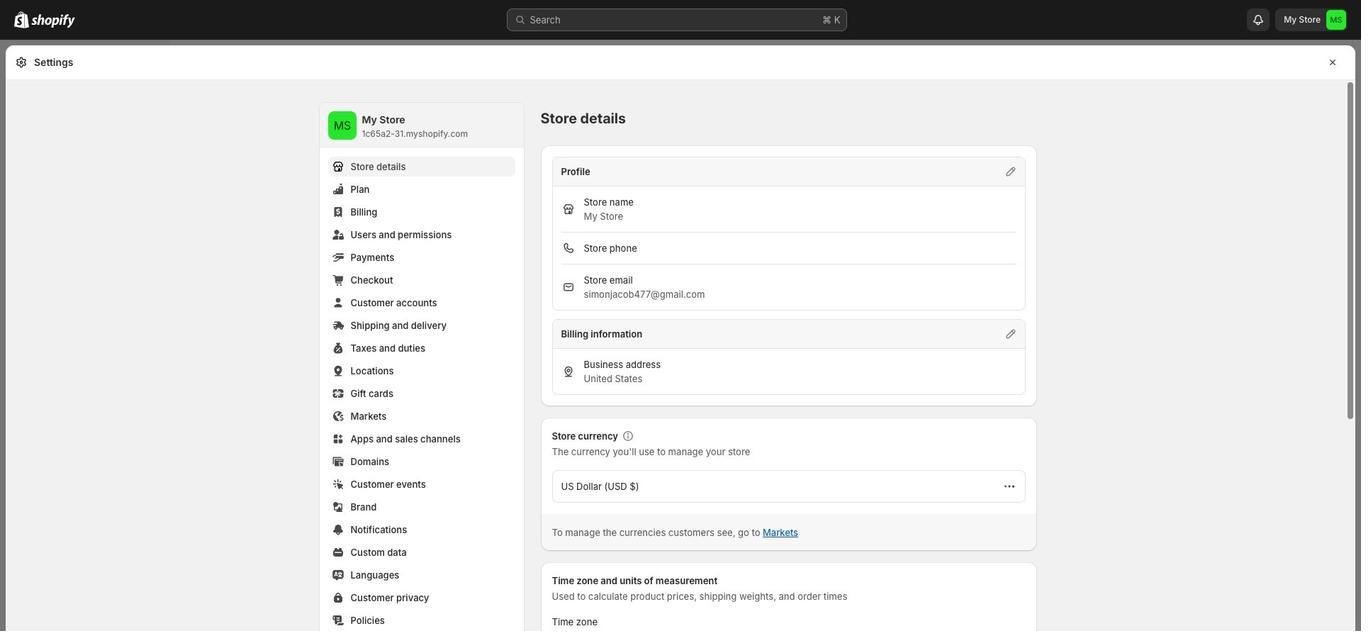 Task type: describe. For each thing, give the bounding box(es) containing it.
shopify image
[[31, 14, 75, 28]]

my store image
[[328, 111, 356, 140]]

settings dialog
[[6, 45, 1356, 631]]



Task type: locate. For each thing, give the bounding box(es) containing it.
shopify image
[[14, 11, 29, 28]]

shop settings menu element
[[320, 103, 524, 631]]

my store image
[[1327, 10, 1347, 30]]



Task type: vqa. For each thing, say whether or not it's contained in the screenshot.
0/3
no



